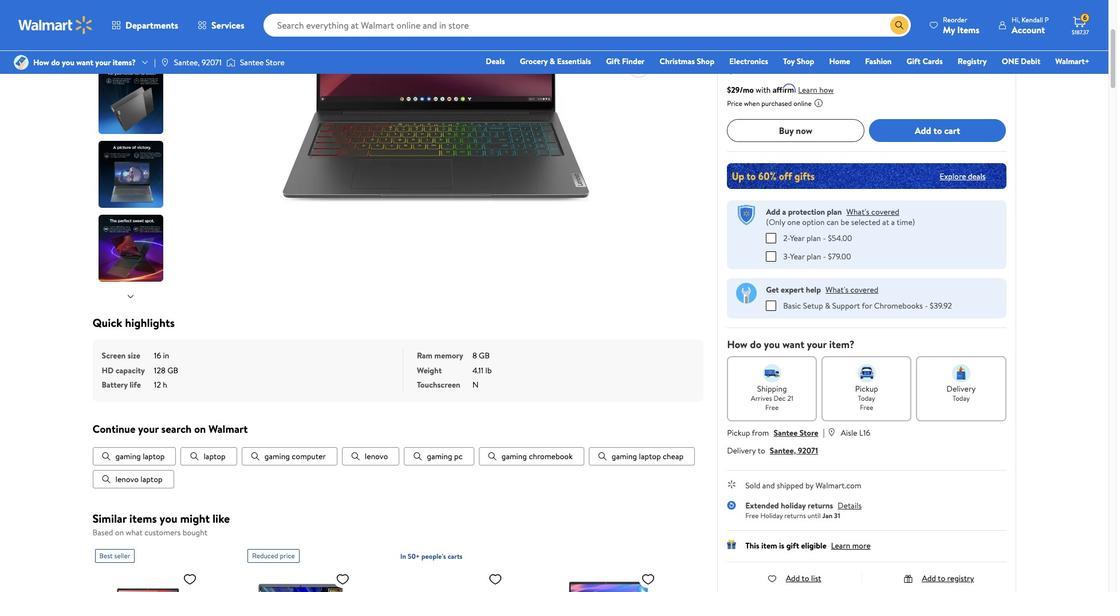 Task type: locate. For each thing, give the bounding box(es) containing it.
expert
[[781, 284, 804, 295]]

2 horizontal spatial you
[[764, 337, 780, 352]]

0 horizontal spatial gb
[[167, 365, 178, 376]]

0 horizontal spatial gift
[[606, 56, 620, 67]]

1 horizontal spatial  image
[[226, 57, 236, 68]]

12
[[154, 379, 161, 391]]

free inside extended holiday returns details free holiday returns until jan 31
[[746, 511, 759, 521]]

add left registry
[[922, 573, 936, 584]]

free down shipping
[[766, 403, 779, 412]]

delivery down the 'from'
[[727, 445, 756, 457]]

add for add to cart
[[915, 124, 932, 137]]

gaming inside 'button'
[[612, 451, 637, 462]]

santee, down 'pickup from santee store |'
[[770, 445, 796, 457]]

laptop for gaming laptop
[[143, 451, 165, 462]]

one
[[1002, 56, 1019, 67]]

learn up the online
[[799, 84, 818, 96]]

shop right the toy
[[797, 56, 815, 67]]

intent image for pickup image
[[858, 364, 876, 383]]

dec
[[774, 393, 786, 403]]

- left $79.00
[[823, 251, 826, 262]]

lb
[[486, 365, 492, 376]]

support
[[833, 300, 861, 312]]

lenovo ideapad gaming chromebook laptop, 16.0" wqxga 2.5k ips, intel core i3-1215u, 8gb ram, 128gb emmc, storm grey, 82v80009ux, cloud gaming - image 4 of 16 image
[[98, 141, 165, 208]]

year down one
[[790, 232, 805, 244]]

registry
[[948, 573, 975, 584]]

0 horizontal spatial on
[[115, 527, 124, 539]]

1 horizontal spatial a
[[892, 217, 895, 228]]

0 vertical spatial on
[[194, 422, 206, 437]]

0 horizontal spatial your
[[95, 57, 111, 68]]

0 vertical spatial what's covered button
[[847, 206, 900, 218]]

grocery
[[520, 56, 548, 67]]

finder
[[622, 56, 645, 67]]

0 horizontal spatial pickup
[[727, 427, 751, 439]]

1 horizontal spatial lenovo
[[365, 451, 388, 462]]

1 horizontal spatial today
[[953, 393, 970, 403]]

1 horizontal spatial you
[[160, 511, 178, 527]]

laptop inside 'button'
[[639, 451, 661, 462]]

how do you want your items?
[[33, 57, 136, 68]]

laptop inside "list item"
[[141, 474, 163, 485]]

and
[[763, 480, 775, 491]]

what's right can at top right
[[847, 206, 870, 218]]

lenovo ideapad 3i chromebook, 15.6" fhd, intel celeron n4500, 4gb ram, 64gb emmc, arctic grey, 82n4002hus image
[[95, 568, 201, 593]]

today inside delivery today
[[953, 393, 970, 403]]

carts
[[448, 552, 463, 562]]

year right 3-year plan - $79.00 'checkbox'
[[790, 251, 805, 262]]

buy now
[[779, 124, 813, 137]]

1 vertical spatial santee,
[[770, 445, 796, 457]]

1 vertical spatial santee
[[774, 427, 798, 439]]

gift left finder
[[606, 56, 620, 67]]

to left list
[[802, 573, 810, 584]]

product group containing reduced price
[[248, 545, 375, 593]]

today inside pickup today free
[[858, 393, 876, 403]]

2 shop from the left
[[797, 56, 815, 67]]

1 vertical spatial your
[[807, 337, 827, 352]]

3 gaming from the left
[[427, 451, 453, 462]]

1 shop from the left
[[697, 56, 715, 67]]

how down in_home_installation logo in the right of the page
[[727, 337, 748, 352]]

today down "intent image for pickup"
[[858, 393, 876, 403]]

do for how do you want your item?
[[750, 337, 762, 352]]

1 gift from the left
[[606, 56, 620, 67]]

0 vertical spatial do
[[51, 57, 60, 68]]

do down walmart image
[[51, 57, 60, 68]]

gaming left the "pc"
[[427, 451, 453, 462]]

home link
[[824, 55, 856, 68]]

pickup down "intent image for pickup"
[[856, 383, 879, 395]]

gb right the 128
[[167, 365, 178, 376]]

shipping arrives dec 21 free
[[751, 383, 794, 412]]

 image
[[226, 57, 236, 68], [160, 58, 170, 67]]

0 vertical spatial delivery
[[947, 383, 976, 395]]

0 vertical spatial year
[[790, 232, 805, 244]]

shop right christmas
[[697, 56, 715, 67]]

weight
[[417, 365, 442, 376]]

pickup from santee store |
[[727, 426, 825, 439]]

price
[[727, 99, 743, 108]]

returns left the 31
[[808, 500, 834, 512]]

1 vertical spatial year
[[790, 251, 805, 262]]

1 vertical spatial want
[[783, 337, 805, 352]]

gift cards
[[907, 56, 943, 67]]

lenovo for lenovo laptop
[[115, 474, 139, 485]]

gaming left chromebook
[[502, 451, 527, 462]]

1 vertical spatial &
[[825, 300, 831, 312]]

gift left cards
[[907, 56, 921, 67]]

what's covered button for add a protection plan
[[847, 206, 900, 218]]

 image
[[14, 55, 29, 70]]

0 horizontal spatial a
[[783, 206, 787, 218]]

 image for santee, 92071
[[160, 58, 170, 67]]

0 horizontal spatial delivery
[[727, 445, 756, 457]]

1 vertical spatial on
[[115, 527, 124, 539]]

item?
[[830, 337, 855, 352]]

covered up for
[[851, 284, 879, 295]]

| right items?
[[154, 57, 156, 68]]

add left cart
[[915, 124, 932, 137]]

best
[[99, 552, 113, 561]]

1 vertical spatial plan
[[807, 232, 821, 244]]

gb for 128 gb battery life
[[167, 365, 178, 376]]

at
[[883, 217, 890, 228]]

chromebooks
[[875, 300, 923, 312]]

covered down up to sixty percent off deals. shop now. image
[[872, 206, 900, 218]]

0 horizontal spatial today
[[858, 393, 876, 403]]

1 vertical spatial delivery
[[727, 445, 756, 457]]

you down walmart image
[[62, 57, 74, 68]]

a left one
[[783, 206, 787, 218]]

0 horizontal spatial want
[[76, 57, 93, 68]]

- left $54.00
[[823, 232, 826, 244]]

want for items?
[[76, 57, 93, 68]]

add to list
[[786, 573, 822, 584]]

deals
[[969, 171, 986, 182]]

learn how
[[799, 84, 834, 96]]

to inside add to cart button
[[934, 124, 943, 137]]

0 vertical spatial lenovo
[[365, 451, 388, 462]]

1 horizontal spatial product group
[[248, 545, 375, 593]]

gaming for gaming pc
[[427, 451, 453, 462]]

gaming left 'cheap'
[[612, 451, 637, 462]]

0 vertical spatial what's
[[847, 206, 870, 218]]

add to favorites list, lenovo ideapad 3i chromebook, 15.6" fhd, intel celeron n4500, 4gb ram, 64gb emmc, arctic grey, 82n4002hus image
[[183, 573, 197, 587]]

want left items?
[[76, 57, 93, 68]]

0 vertical spatial how
[[33, 57, 49, 68]]

 image left santee, 92071
[[160, 58, 170, 67]]

1 gaming from the left
[[115, 451, 141, 462]]

registry
[[958, 56, 987, 67]]

0 vertical spatial gb
[[479, 350, 490, 362]]

2-year plan - $54.00
[[784, 232, 852, 244]]

1 horizontal spatial |
[[823, 426, 825, 439]]

lenovo list item
[[342, 448, 400, 466]]

add left one
[[766, 206, 781, 218]]

gift for gift finder
[[606, 56, 620, 67]]

0 vertical spatial plan
[[827, 206, 842, 218]]

1 vertical spatial what's covered button
[[826, 284, 879, 295]]

hd
[[102, 365, 114, 376]]

you for how do you want your item?
[[764, 337, 780, 352]]

0 horizontal spatial free
[[746, 511, 759, 521]]

to down the 'from'
[[758, 445, 766, 457]]

your left items?
[[95, 57, 111, 68]]

plan down 2-year plan - $54.00
[[807, 251, 821, 262]]

1 vertical spatial how
[[727, 337, 748, 352]]

lenovo laptop button
[[93, 471, 174, 489]]

what's
[[847, 206, 870, 218], [826, 284, 849, 295]]

1 horizontal spatial do
[[750, 337, 762, 352]]

1 vertical spatial do
[[750, 337, 762, 352]]

lenovo ideapad gaming chromebook laptop, 16.0" wqxga 2.5k ips, intel core i3-1215u, 8gb ram, 128gb emmc, storm grey, 82v80009ux, cloud gaming image
[[253, 0, 620, 257]]

walmart+
[[1056, 56, 1090, 67]]

how
[[820, 84, 834, 96]]

time)
[[897, 217, 915, 228]]

on right search
[[194, 422, 206, 437]]

similar
[[93, 511, 127, 527]]

$29/mo with
[[727, 84, 771, 96]]

2 gift from the left
[[907, 56, 921, 67]]

2 vertical spatial plan
[[807, 251, 821, 262]]

covered inside add a protection plan what's covered (only one option can be selected at a time)
[[872, 206, 900, 218]]

items
[[958, 23, 980, 36]]

2 today from the left
[[953, 393, 970, 403]]

you up customers
[[160, 511, 178, 527]]

0 horizontal spatial learn
[[799, 84, 818, 96]]

1 product group from the left
[[95, 545, 222, 593]]

1 horizontal spatial santee
[[774, 427, 798, 439]]

grocery & essentials link
[[515, 55, 597, 68]]

to for list
[[802, 573, 810, 584]]

0 vertical spatial -
[[823, 232, 826, 244]]

gifting made easy image
[[727, 540, 737, 549]]

gb inside 128 gb battery life
[[167, 365, 178, 376]]

1 horizontal spatial gift
[[907, 56, 921, 67]]

1 horizontal spatial delivery
[[947, 383, 976, 395]]

lenovo ideapad gaming chromebook laptop, 16.0" wqxga 2.5k ips, intel core i3-1215u, 8gb ram, 128gb emmc, storm grey, 82v80009ux, cloud gaming - image 3 of 16 image
[[98, 67, 165, 134]]

1 horizontal spatial pickup
[[856, 383, 879, 395]]

p
[[1045, 15, 1049, 24]]

0 vertical spatial santee
[[240, 57, 264, 68]]

year for 2-
[[790, 232, 805, 244]]

your left search
[[138, 422, 159, 437]]

laptop left 'cheap'
[[639, 451, 661, 462]]

3 product group from the left
[[401, 545, 528, 593]]

pickup inside 'pickup from santee store |'
[[727, 427, 751, 439]]

product group
[[95, 545, 222, 593], [248, 545, 375, 593], [401, 545, 528, 593]]

you for similar items you might like based on what customers bought
[[160, 511, 178, 527]]

0 horizontal spatial  image
[[160, 58, 170, 67]]

today for pickup
[[858, 393, 876, 403]]

2 horizontal spatial free
[[860, 403, 874, 412]]

1 horizontal spatial how
[[727, 337, 748, 352]]

92071 down santee store button
[[798, 445, 819, 457]]

1 vertical spatial you
[[764, 337, 780, 352]]

16 in hd capacity
[[102, 350, 169, 376]]

a
[[783, 206, 787, 218], [892, 217, 895, 228]]

0 vertical spatial learn
[[799, 84, 818, 96]]

1 vertical spatial -
[[823, 251, 826, 262]]

1 vertical spatial pickup
[[727, 427, 751, 439]]

returns left until
[[785, 511, 806, 521]]

when
[[744, 99, 760, 108]]

0 horizontal spatial santee
[[240, 57, 264, 68]]

services
[[212, 19, 245, 32]]

0 vertical spatial want
[[76, 57, 93, 68]]

lenovo laptop
[[115, 474, 163, 485]]

-
[[823, 232, 826, 244], [823, 251, 826, 262], [925, 300, 928, 312]]

want
[[76, 57, 93, 68], [783, 337, 805, 352]]

today
[[858, 393, 876, 403], [953, 393, 970, 403]]

0 horizontal spatial 92071
[[202, 57, 222, 68]]

reorder my items
[[943, 15, 980, 36]]

0 horizontal spatial product group
[[95, 545, 222, 593]]

1 horizontal spatial store
[[800, 427, 819, 439]]

your for item?
[[807, 337, 827, 352]]

gb inside 8 gb weight
[[479, 350, 490, 362]]

 image for santee store
[[226, 57, 236, 68]]

on left what
[[115, 527, 124, 539]]

gb right "8"
[[479, 350, 490, 362]]

1 horizontal spatial gb
[[479, 350, 490, 362]]

pickup for pickup from santee store |
[[727, 427, 751, 439]]

pickup left the 'from'
[[727, 427, 751, 439]]

free left holiday
[[746, 511, 759, 521]]

add to favorites list, lenovo ideapad duet 5 chromebook laptop, 13.3" fhd oled touchscreen, qualcomm snapdragon sc7180, 4gb ram, 128gb ssd, abyss blue, 82qs0001us image
[[489, 573, 503, 587]]

add to favorites list, lenovo 3i chromebook laptop student business, 15.6" fhd ips touchscreen display, quad core intel pentium silver n6000, 4gb ram, 128gb emmc + 256gb micro sd, wi-fi 5, webcam, chrome os image
[[642, 573, 655, 587]]

 image left santee store
[[226, 57, 236, 68]]

cart
[[945, 124, 961, 137]]

santee up santee, 92071 button
[[774, 427, 798, 439]]

santee,
[[174, 57, 200, 68], [770, 445, 796, 457]]

gaming left computer
[[265, 451, 290, 462]]

2 product group from the left
[[248, 545, 375, 593]]

lenovo 3i chromebook laptop student business, 15.6" fhd ips touchscreen display, quad core intel pentium silver n6000, 4gb ram, 128gb emmc + 256gb micro sd, wi-fi 5, webcam, chrome os image
[[553, 568, 660, 593]]

plan down option
[[807, 232, 821, 244]]

want down basic
[[783, 337, 805, 352]]

learn more button
[[832, 540, 871, 552]]

(3.6)
[[764, 36, 777, 46]]

shop for christmas shop
[[697, 56, 715, 67]]

a right at
[[892, 217, 895, 228]]

- left $39.92
[[925, 300, 928, 312]]

1 horizontal spatial want
[[783, 337, 805, 352]]

0 horizontal spatial |
[[154, 57, 156, 68]]

add for add to list
[[786, 573, 800, 584]]

search icon image
[[895, 21, 904, 30]]

1 today from the left
[[858, 393, 876, 403]]

you up intent image for shipping on the bottom of the page
[[764, 337, 780, 352]]

delivery today
[[947, 383, 976, 403]]

Walmart Site-Wide search field
[[263, 14, 911, 37]]

add to registry button
[[904, 573, 975, 584]]

0 horizontal spatial how
[[33, 57, 49, 68]]

today down intent image for delivery
[[953, 393, 970, 403]]

lenovo button
[[342, 448, 400, 466]]

gift
[[606, 56, 620, 67], [907, 56, 921, 67]]

1 vertical spatial gb
[[167, 365, 178, 376]]

electronics
[[730, 56, 769, 67]]

gaming up lenovo laptop "list item"
[[115, 451, 141, 462]]

plan right option
[[827, 206, 842, 218]]

2 gaming from the left
[[265, 451, 290, 462]]

product group containing in 50+ people's carts
[[401, 545, 528, 593]]

basic
[[784, 300, 801, 312]]

0 horizontal spatial lenovo
[[115, 474, 139, 485]]

0 horizontal spatial you
[[62, 57, 74, 68]]

to left registry
[[938, 573, 946, 584]]

you for how do you want your items?
[[62, 57, 74, 68]]

12 h
[[154, 379, 167, 391]]

4.11 lb touchscreen
[[417, 365, 492, 391]]

2 horizontal spatial product group
[[401, 545, 528, 593]]

what's inside add a protection plan what's covered (only one option can be selected at a time)
[[847, 206, 870, 218]]

1 horizontal spatial santee,
[[770, 445, 796, 457]]

in 50+ people's carts
[[401, 552, 463, 562]]

best seller
[[99, 552, 130, 561]]

your
[[95, 57, 111, 68], [807, 337, 827, 352], [138, 422, 159, 437]]

gaming for gaming computer
[[265, 451, 290, 462]]

2 horizontal spatial your
[[807, 337, 827, 352]]

shipping
[[758, 383, 787, 395]]

on
[[194, 422, 206, 437], [115, 527, 124, 539]]

kendall
[[1022, 15, 1044, 24]]

free up l16
[[860, 403, 874, 412]]

gaming for gaming chromebook
[[502, 451, 527, 462]]

store inside 'pickup from santee store |'
[[800, 427, 819, 439]]

0 vertical spatial covered
[[872, 206, 900, 218]]

4 gaming from the left
[[502, 451, 527, 462]]

$29/mo
[[727, 84, 754, 96]]

walmart image
[[18, 16, 93, 34]]

in
[[401, 552, 406, 562]]

2-
[[784, 232, 790, 244]]

laptop down gaming laptop
[[141, 474, 163, 485]]

1 horizontal spatial free
[[766, 403, 779, 412]]

santee down services
[[240, 57, 264, 68]]

0 horizontal spatial do
[[51, 57, 60, 68]]

0 vertical spatial you
[[62, 57, 74, 68]]

1 vertical spatial |
[[823, 426, 825, 439]]

free inside shipping arrives dec 21 free
[[766, 403, 779, 412]]

1 vertical spatial lenovo
[[115, 474, 139, 485]]

0 horizontal spatial store
[[266, 57, 285, 68]]

0 horizontal spatial santee,
[[174, 57, 200, 68]]

& right setup
[[825, 300, 831, 312]]

gaming laptop
[[115, 451, 165, 462]]

today for delivery
[[953, 393, 970, 403]]

add left list
[[786, 573, 800, 584]]

how down walmart image
[[33, 57, 49, 68]]

to left cart
[[934, 124, 943, 137]]

price when purchased online
[[727, 99, 812, 108]]

lenovo inside list item
[[365, 451, 388, 462]]

2-Year plan - $54.00 checkbox
[[766, 233, 777, 243]]

0 vertical spatial &
[[550, 56, 555, 67]]

add inside add a protection plan what's covered (only one option can be selected at a time)
[[766, 206, 781, 218]]

0 vertical spatial pickup
[[856, 383, 879, 395]]

this item is gift eligible learn more
[[746, 540, 871, 552]]

one debit
[[1002, 56, 1041, 67]]

do up shipping
[[750, 337, 762, 352]]

add inside button
[[915, 124, 932, 137]]

you inside similar items you might like based on what customers bought
[[160, 511, 178, 527]]

1 vertical spatial store
[[800, 427, 819, 439]]

& right grocery
[[550, 56, 555, 67]]

santee, down services dropdown button
[[174, 57, 200, 68]]

plan for $79.00
[[807, 251, 821, 262]]

now
[[796, 124, 813, 137]]

your left item?
[[807, 337, 827, 352]]

lenovo inside "list item"
[[115, 474, 139, 485]]

2 vertical spatial your
[[138, 422, 159, 437]]

you
[[62, 57, 74, 68], [764, 337, 780, 352], [160, 511, 178, 527]]

intent image for shipping image
[[763, 364, 782, 383]]

1 horizontal spatial 92071
[[798, 445, 819, 457]]

| left aisle
[[823, 426, 825, 439]]

learn left more
[[832, 540, 851, 552]]

1 horizontal spatial shop
[[797, 56, 815, 67]]

list
[[93, 448, 704, 489]]

deals
[[486, 56, 505, 67]]

santee
[[240, 57, 264, 68], [774, 427, 798, 439]]

what's up support
[[826, 284, 849, 295]]

2 vertical spatial you
[[160, 511, 178, 527]]

customers
[[145, 527, 181, 539]]

touchscreen
[[417, 379, 461, 391]]

santee store button
[[774, 427, 819, 439]]

92071 down services dropdown button
[[202, 57, 222, 68]]

delivery down intent image for delivery
[[947, 383, 976, 395]]

0 vertical spatial |
[[154, 57, 156, 68]]

affirm image
[[773, 84, 796, 93]]

0 horizontal spatial returns
[[785, 511, 806, 521]]

gb for 8 gb weight
[[479, 350, 490, 362]]

laptop up lenovo laptop
[[143, 451, 165, 462]]

gaming laptop button
[[93, 448, 176, 466]]

santee inside 'pickup from santee store |'
[[774, 427, 798, 439]]

5 gaming from the left
[[612, 451, 637, 462]]

1 horizontal spatial returns
[[808, 500, 834, 512]]

free
[[766, 403, 779, 412], [860, 403, 874, 412], [746, 511, 759, 521]]

0 vertical spatial your
[[95, 57, 111, 68]]



Task type: describe. For each thing, give the bounding box(es) containing it.
explore deals
[[940, 171, 986, 182]]

setup
[[803, 300, 823, 312]]

sgin 15.6in laptop 24gb ddr4 1024gb ssd windows 11 computer with intel celeron n5095 fhd 1920x1080 image
[[248, 568, 354, 593]]

toy shop link
[[778, 55, 820, 68]]

add to registry
[[922, 573, 975, 584]]

this
[[746, 540, 760, 552]]

items?
[[113, 57, 136, 68]]

wpp logo image
[[737, 205, 757, 226]]

gift for gift cards
[[907, 56, 921, 67]]

based
[[93, 527, 113, 539]]

gaming computer list item
[[242, 448, 337, 466]]

gift finder
[[606, 56, 645, 67]]

buy
[[779, 124, 794, 137]]

want for item?
[[783, 337, 805, 352]]

debit
[[1021, 56, 1041, 67]]

add for add to registry
[[922, 573, 936, 584]]

gaming chromebook
[[502, 451, 573, 462]]

registry link
[[953, 55, 993, 68]]

31
[[835, 511, 841, 521]]

intent image for delivery image
[[953, 364, 971, 383]]

0 vertical spatial store
[[266, 57, 285, 68]]

cards
[[923, 56, 943, 67]]

gift finder link
[[601, 55, 650, 68]]

christmas shop link
[[655, 55, 720, 68]]

hi, kendall p account
[[1012, 15, 1049, 36]]

walmart+ link
[[1051, 55, 1095, 68]]

shop for toy shop
[[797, 56, 815, 67]]

3-
[[784, 251, 790, 262]]

plan for $54.00
[[807, 232, 821, 244]]

santee store
[[240, 57, 285, 68]]

life
[[130, 379, 141, 391]]

screen
[[102, 350, 126, 362]]

legal information image
[[814, 99, 824, 108]]

gaming chromebook list item
[[479, 448, 584, 466]]

free for details
[[746, 511, 759, 521]]

laptop for gaming laptop cheap
[[639, 451, 661, 462]]

gift cards link
[[902, 55, 948, 68]]

free for 21
[[766, 403, 779, 412]]

online
[[794, 99, 812, 108]]

next media item image
[[632, 59, 646, 73]]

Search search field
[[263, 14, 911, 37]]

until
[[808, 511, 821, 521]]

Basic Setup & Support for Chromebooks - $39.92 checkbox
[[766, 301, 777, 311]]

bought
[[183, 527, 208, 539]]

- for $79.00
[[823, 251, 826, 262]]

1 vertical spatial covered
[[851, 284, 879, 295]]

delivery for to
[[727, 445, 756, 457]]

year for 3-
[[790, 251, 805, 262]]

santee, 92071 button
[[770, 445, 819, 457]]

to for registry
[[938, 573, 946, 584]]

sold
[[746, 480, 761, 491]]

1 horizontal spatial on
[[194, 422, 206, 437]]

gaming pc list item
[[404, 448, 474, 466]]

hi,
[[1012, 15, 1021, 24]]

extended holiday returns details free holiday returns until jan 31
[[746, 500, 862, 521]]

gift
[[787, 540, 800, 552]]

pickup for pickup today free
[[856, 383, 879, 395]]

on inside similar items you might like based on what customers bought
[[115, 527, 124, 539]]

laptop down walmart at the left bottom of the page
[[204, 451, 226, 462]]

christmas shop
[[660, 56, 715, 67]]

8
[[473, 350, 477, 362]]

gaming for gaming laptop
[[115, 451, 141, 462]]

4.11
[[473, 365, 484, 376]]

gaming laptop cheap list item
[[589, 448, 695, 466]]

holiday
[[781, 500, 806, 512]]

plan inside add a protection plan what's covered (only one option can be selected at a time)
[[827, 206, 842, 218]]

pickup today free
[[856, 383, 879, 412]]

up to sixty percent off deals. shop now. image
[[727, 163, 1007, 189]]

santee, 92071
[[174, 57, 222, 68]]

extended
[[746, 500, 779, 512]]

laptop list item
[[181, 448, 237, 466]]

2 vertical spatial -
[[925, 300, 928, 312]]

gaming pc
[[427, 451, 463, 462]]

quick highlights
[[93, 315, 175, 331]]

lenovo ideapad gaming chromebook laptop, 16.0" wqxga 2.5k ips, intel core i3-1215u, 8gb ram, 128gb emmc, storm grey, 82v80009ux, cloud gaming - image 2 of 16 image
[[98, 0, 165, 60]]

more
[[853, 540, 871, 552]]

is
[[779, 540, 785, 552]]

eligible
[[802, 540, 827, 552]]

free inside pickup today free
[[860, 403, 874, 412]]

gaming laptop list item
[[93, 448, 176, 466]]

lenovo for lenovo
[[365, 451, 388, 462]]

how for how do you want your item?
[[727, 337, 748, 352]]

from
[[752, 427, 769, 439]]

your for items?
[[95, 57, 111, 68]]

0 horizontal spatial &
[[550, 56, 555, 67]]

lenovo laptop list item
[[93, 471, 174, 489]]

basic setup & support for chromebooks - $39.92
[[784, 300, 952, 312]]

1 vertical spatial what's
[[826, 284, 849, 295]]

add to cart
[[915, 124, 961, 137]]

3-Year plan - $79.00 checkbox
[[766, 251, 777, 262]]

delivery to santee, 92071
[[727, 445, 819, 457]]

continue
[[93, 422, 136, 437]]

6 $187.37
[[1072, 13, 1089, 36]]

shipped
[[777, 480, 804, 491]]

jan
[[823, 511, 833, 521]]

electronics link
[[725, 55, 774, 68]]

product group containing best seller
[[95, 545, 222, 593]]

home
[[830, 56, 851, 67]]

laptop for lenovo laptop
[[141, 474, 163, 485]]

how for how do you want your items?
[[33, 57, 49, 68]]

add to favorites list, sgin 15.6in laptop 24gb ddr4 1024gb ssd windows 11 computer with intel celeron n5095 fhd 1920x1080 image
[[336, 573, 350, 587]]

1 horizontal spatial learn
[[832, 540, 851, 552]]

next image image
[[126, 292, 135, 301]]

gaming chromebook button
[[479, 448, 584, 466]]

1 horizontal spatial &
[[825, 300, 831, 312]]

gaming laptop cheap
[[612, 451, 684, 462]]

$54.00
[[828, 232, 852, 244]]

list
[[812, 573, 822, 584]]

to for cart
[[934, 124, 943, 137]]

reorder
[[943, 15, 968, 24]]

learn inside button
[[799, 84, 818, 96]]

explore
[[940, 171, 967, 182]]

add for add a protection plan what's covered (only one option can be selected at a time)
[[766, 206, 781, 218]]

lenovo ideapad duet 5 chromebook laptop, 13.3" fhd oled touchscreen, qualcomm snapdragon sc7180, 4gb ram, 128gb ssd, abyss blue, 82qs0001us image
[[401, 568, 507, 593]]

in_home_installation logo image
[[737, 283, 757, 303]]

people's
[[422, 552, 446, 562]]

lenovo ideapad gaming chromebook laptop, 16.0" wqxga 2.5k ips, intel core i3-1215u, 8gb ram, 128gb emmc, storm grey, 82v80009ux, cloud gaming - image 5 of 16 image
[[98, 215, 165, 282]]

ram memory
[[417, 350, 463, 362]]

do for how do you want your items?
[[51, 57, 60, 68]]

capacity
[[116, 365, 145, 376]]

ram
[[417, 350, 433, 362]]

0 vertical spatial 92071
[[202, 57, 222, 68]]

what's covered button for get expert help
[[826, 284, 879, 295]]

list containing gaming laptop
[[93, 448, 704, 489]]

gaming for gaming laptop cheap
[[612, 451, 637, 462]]

- for $54.00
[[823, 232, 826, 244]]

get expert help what's covered
[[766, 284, 879, 295]]

walmart
[[209, 422, 248, 437]]

delivery for today
[[947, 383, 976, 395]]

0 vertical spatial santee,
[[174, 57, 200, 68]]

size
[[128, 350, 140, 362]]

help
[[806, 284, 821, 295]]

be
[[841, 217, 850, 228]]

$429.00
[[727, 56, 784, 78]]

to for santee,
[[758, 445, 766, 457]]

continue your search on walmart
[[93, 422, 248, 437]]

1 vertical spatial 92071
[[798, 445, 819, 457]]

one
[[788, 217, 801, 228]]

toy shop
[[783, 56, 815, 67]]

get
[[766, 284, 779, 295]]

by
[[806, 480, 814, 491]]



Task type: vqa. For each thing, say whether or not it's contained in the screenshot.
today within Pickup Today Free
yes



